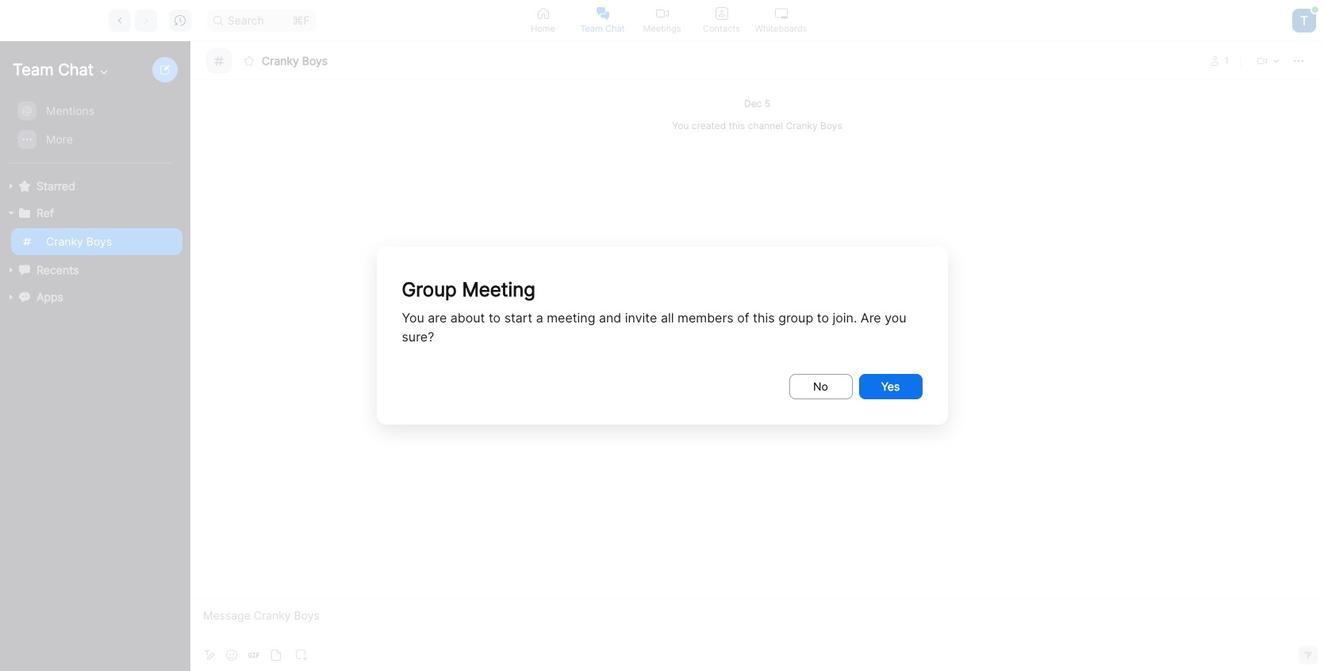 Task type: describe. For each thing, give the bounding box(es) containing it.
video on image for meetings button
[[656, 7, 668, 19]]

and
[[599, 310, 621, 326]]

star image
[[244, 56, 254, 65]]

meetings
[[643, 23, 681, 34]]

1
[[1224, 54, 1229, 66]]

1 vertical spatial chat
[[58, 60, 94, 79]]

whiteboard small image
[[775, 7, 787, 19]]

video on image for the right video on icon
[[1257, 56, 1267, 65]]

1 button
[[1203, 51, 1236, 70]]

5
[[765, 98, 770, 109]]

contacts button
[[692, 0, 751, 40]]

boys inside tree
[[86, 235, 112, 248]]

this inside you are about to start a meeting and invite all members of this group to join. are you sure?
[[753, 310, 775, 326]]

dec 5
[[744, 98, 770, 109]]

1 to from the left
[[489, 310, 501, 326]]

group
[[402, 278, 457, 301]]

avatar image
[[1292, 8, 1316, 32]]

whiteboard small image
[[775, 7, 787, 19]]

you are about to start a meeting and invite all members of this group to join. are you sure?
[[402, 310, 906, 345]]

ref
[[36, 206, 54, 220]]

team chat image
[[596, 7, 609, 19]]

are
[[428, 310, 447, 326]]

members
[[677, 310, 734, 326]]

1 vertical spatial boys
[[820, 120, 842, 132]]

sure?
[[402, 329, 434, 345]]

more button
[[11, 126, 182, 153]]

meeting
[[462, 278, 535, 301]]

team inside team chat button
[[580, 23, 603, 34]]

chat inside button
[[605, 23, 625, 34]]

whiteboards button
[[751, 0, 811, 40]]

1 horizontal spatial video on image
[[1257, 56, 1267, 65]]

1 horizontal spatial cranky boys
[[262, 54, 328, 67]]

are
[[861, 310, 881, 326]]

of
[[737, 310, 749, 326]]

magnifier image
[[213, 15, 223, 25]]

you for you are about to start a meeting and invite all members of this group to join. are you sure?
[[402, 310, 424, 326]]

join.
[[833, 310, 857, 326]]



Task type: locate. For each thing, give the bounding box(es) containing it.
video on image inside meetings button
[[656, 7, 668, 19]]

tab list
[[513, 0, 811, 40]]

1 horizontal spatial you
[[672, 120, 689, 132]]

folder image
[[19, 208, 30, 219], [19, 208, 30, 219]]

0 vertical spatial boys
[[302, 54, 328, 67]]

2 vertical spatial boys
[[86, 235, 112, 248]]

all
[[661, 310, 674, 326]]

team up mentions at the left
[[13, 60, 54, 79]]

1 horizontal spatial team chat
[[580, 23, 625, 34]]

team chat
[[580, 23, 625, 34], [13, 60, 94, 79]]

cranky boys down ref tree item
[[46, 235, 112, 248]]

triangle right image
[[6, 209, 16, 218], [6, 209, 16, 218]]

video on image right 1
[[1257, 56, 1267, 65]]

1 horizontal spatial this
[[753, 310, 775, 326]]

1 horizontal spatial to
[[817, 310, 829, 326]]

ref tree item
[[6, 200, 182, 227]]

cranky
[[262, 54, 299, 67], [786, 120, 818, 132], [46, 235, 83, 248]]

boys down ⌘f on the left top of the page
[[302, 54, 328, 67]]

0 horizontal spatial cranky
[[46, 235, 83, 248]]

group inside tree
[[0, 97, 182, 163]]

0 horizontal spatial chat
[[58, 60, 94, 79]]

channel
[[748, 120, 783, 132]]

1 horizontal spatial cranky
[[262, 54, 299, 67]]

no button
[[789, 374, 852, 400]]

2 horizontal spatial boys
[[820, 120, 842, 132]]

⌘f
[[292, 13, 310, 27]]

home small image
[[537, 7, 549, 19], [537, 7, 549, 19]]

2 vertical spatial cranky
[[46, 235, 83, 248]]

cranky boys inside tree
[[46, 235, 112, 248]]

0 vertical spatial team chat
[[580, 23, 625, 34]]

1 vertical spatial team
[[13, 60, 54, 79]]

video on image up meetings
[[656, 7, 668, 19]]

2 to from the left
[[817, 310, 829, 326]]

video on image inside meetings button
[[656, 7, 668, 19]]

0 vertical spatial chat
[[605, 23, 625, 34]]

you up sure?
[[402, 310, 424, 326]]

to left join.
[[817, 310, 829, 326]]

team down team chat image
[[580, 23, 603, 34]]

chat
[[605, 23, 625, 34], [58, 60, 94, 79]]

to left start
[[489, 310, 501, 326]]

0 horizontal spatial this
[[729, 120, 745, 132]]

boys right channel
[[820, 120, 842, 132]]

about
[[450, 310, 485, 326]]

start
[[504, 310, 532, 326]]

0 vertical spatial you
[[672, 120, 689, 132]]

1 vertical spatial team chat
[[13, 60, 94, 79]]

0 horizontal spatial to
[[489, 310, 501, 326]]

1 vertical spatial this
[[753, 310, 775, 326]]

0 vertical spatial video on image
[[656, 7, 668, 19]]

0 horizontal spatial you
[[402, 310, 424, 326]]

group containing mentions
[[0, 97, 182, 163]]

you
[[885, 310, 906, 326]]

chevron left small image
[[114, 15, 125, 26]]

1 vertical spatial cranky
[[786, 120, 818, 132]]

you left created at right
[[672, 120, 689, 132]]

you for you created this channel cranky boys
[[672, 120, 689, 132]]

video on image right 1
[[1257, 56, 1267, 65]]

team
[[580, 23, 603, 34], [13, 60, 54, 79]]

contacts
[[703, 23, 740, 34]]

yes
[[881, 380, 900, 393]]

0 vertical spatial video on image
[[656, 7, 668, 19]]

you inside you are about to start a meeting and invite all members of this group to join. are you sure?
[[402, 310, 424, 326]]

profile image
[[1210, 56, 1220, 65], [1210, 56, 1220, 65]]

cranky boys
[[262, 54, 328, 67], [46, 235, 112, 248]]

tree containing mentions
[[0, 95, 187, 327]]

0 vertical spatial cranky boys
[[262, 54, 328, 67]]

boys
[[302, 54, 328, 67], [820, 120, 842, 132], [86, 235, 112, 248]]

home button
[[513, 0, 573, 40]]

magnifier image
[[213, 15, 223, 25]]

screenshot image
[[296, 651, 307, 662], [296, 651, 307, 662]]

no
[[813, 380, 828, 393]]

0 horizontal spatial team
[[13, 60, 54, 79]]

2 horizontal spatial cranky
[[786, 120, 818, 132]]

0 vertical spatial team
[[580, 23, 603, 34]]

this right of
[[753, 310, 775, 326]]

0 vertical spatial this
[[729, 120, 745, 132]]

star image
[[244, 56, 254, 65]]

0 vertical spatial cranky
[[262, 54, 299, 67]]

1 vertical spatial video on image
[[1257, 56, 1267, 65]]

search
[[228, 13, 264, 27]]

cranky boys down ⌘f on the left top of the page
[[262, 54, 328, 67]]

this
[[729, 120, 745, 132], [753, 310, 775, 326]]

chat down team chat image
[[605, 23, 625, 34]]

new image
[[160, 65, 170, 75], [160, 65, 170, 75]]

team chat button
[[573, 0, 632, 40]]

more
[[46, 132, 73, 146]]

team chat inside button
[[580, 23, 625, 34]]

1 horizontal spatial team
[[580, 23, 603, 34]]

meeting
[[547, 310, 595, 326]]

a
[[536, 310, 543, 326]]

this down dec on the right
[[729, 120, 745, 132]]

online image
[[1312, 6, 1318, 12], [1312, 6, 1318, 12]]

video on image
[[656, 7, 668, 19], [1257, 56, 1267, 65]]

dec
[[744, 98, 762, 109]]

home
[[531, 23, 555, 34]]

cranky right star icon on the top left of page
[[262, 54, 299, 67]]

video on image up meetings
[[656, 7, 668, 19]]

0 horizontal spatial boys
[[86, 235, 112, 248]]

0 horizontal spatial video on image
[[656, 7, 668, 19]]

group
[[778, 310, 813, 326]]

you created this channel cranky boys
[[672, 120, 842, 132]]

you
[[672, 120, 689, 132], [402, 310, 424, 326]]

invite
[[625, 310, 657, 326]]

tree
[[0, 95, 187, 327]]

1 vertical spatial you
[[402, 310, 424, 326]]

1 horizontal spatial chat
[[605, 23, 625, 34]]

1 vertical spatial video on image
[[1257, 56, 1267, 65]]

created
[[692, 120, 726, 132]]

0 horizontal spatial team chat
[[13, 60, 94, 79]]

cranky right channel
[[786, 120, 818, 132]]

team chat image
[[596, 7, 609, 19]]

video on image
[[656, 7, 668, 19], [1257, 56, 1267, 65]]

1 horizontal spatial boys
[[302, 54, 328, 67]]

1 horizontal spatial video on image
[[1257, 56, 1267, 65]]

mentions button
[[11, 98, 182, 125]]

team chat up mentions at the left
[[13, 60, 94, 79]]

boys down ref tree item
[[86, 235, 112, 248]]

0 horizontal spatial cranky boys
[[46, 235, 112, 248]]

1 vertical spatial cranky boys
[[46, 235, 112, 248]]

group meeting
[[402, 278, 535, 301]]

whiteboards
[[755, 23, 807, 34]]

team chat down team chat image
[[580, 23, 625, 34]]

mentions
[[46, 104, 94, 117]]

0 horizontal spatial video on image
[[656, 7, 668, 19]]

yes button
[[859, 374, 922, 400]]

meetings button
[[632, 0, 692, 40]]

group
[[0, 97, 182, 163]]

chat up mentions at the left
[[58, 60, 94, 79]]

number italic image
[[214, 56, 224, 65], [214, 56, 224, 65]]

profile contact image
[[715, 7, 728, 19], [715, 7, 728, 19]]

cranky down ref
[[46, 235, 83, 248]]

to
[[489, 310, 501, 326], [817, 310, 829, 326]]

tab list containing home
[[513, 0, 811, 40]]

chevron left small image
[[114, 15, 125, 26]]



Task type: vqa. For each thing, say whether or not it's contained in the screenshot.
the . Organize by section ELEMENT
no



